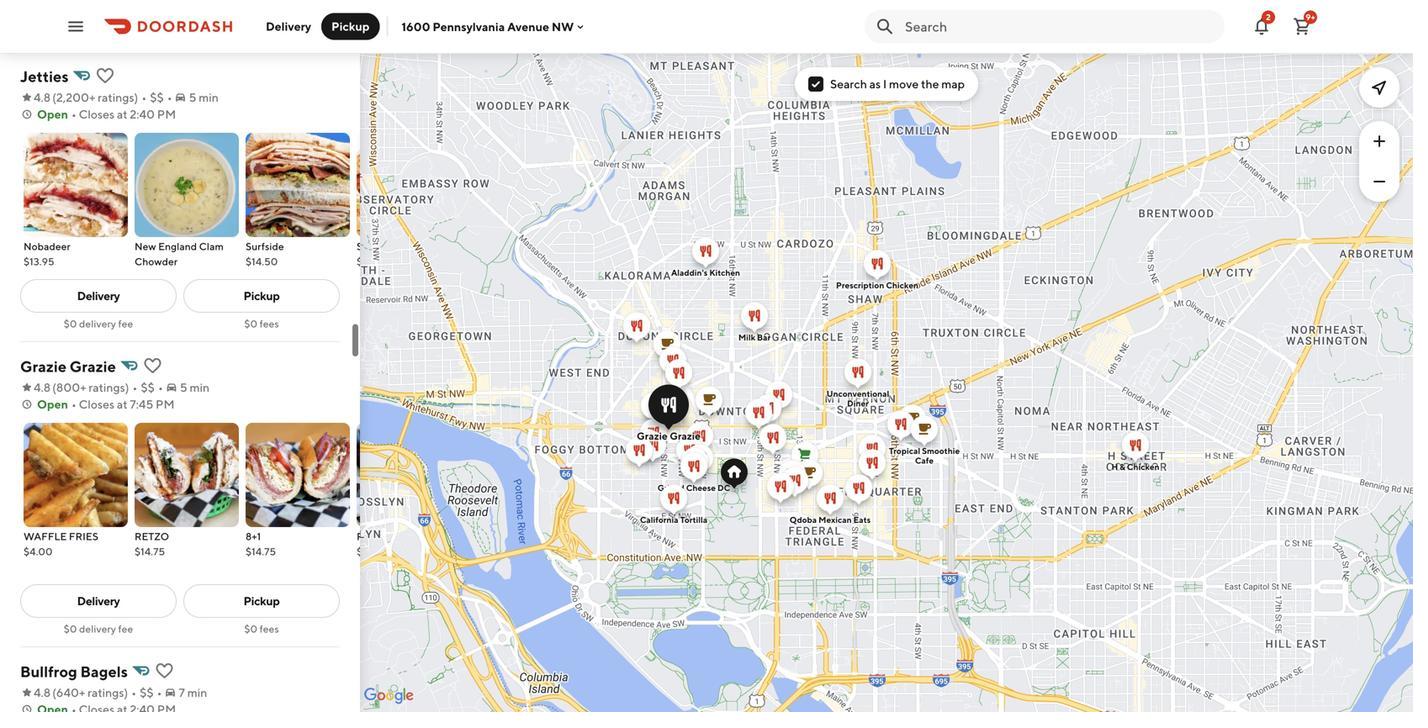 Task type: vqa. For each thing, say whether or not it's contained in the screenshot.
1 items, open Order Cart ICON
yes



Task type: describe. For each thing, give the bounding box(es) containing it.
min for jetties
[[199, 90, 219, 104]]

1600 pennsylvania avenue nw
[[402, 20, 574, 33]]

pickup button
[[322, 13, 380, 40]]

9+
[[1306, 12, 1316, 22]]

zoom out image
[[1370, 172, 1390, 192]]

delivery for grazie grazie
[[77, 595, 120, 608]]

recenter the map image
[[1370, 77, 1390, 98]]

england
[[158, 241, 197, 252]]

( for jetties
[[52, 90, 56, 104]]

average rating of 4.8 out of 5 element for jetties
[[20, 89, 51, 106]]

avenue
[[508, 20, 550, 33]]

min for bullfrog bagels
[[187, 686, 207, 700]]

chowder
[[135, 256, 178, 268]]

8+1 $14.75
[[246, 531, 276, 558]]

move
[[890, 77, 919, 91]]

$14.50
[[246, 256, 278, 268]]

clam
[[199, 241, 224, 252]]

average rating of 4.8 out of 5 element for grazie grazie
[[20, 380, 51, 396]]

ratings for jetties
[[98, 90, 134, 104]]

$0 for grazie grazie's delivery link
[[64, 624, 77, 635]]

at for grazie grazie
[[117, 398, 128, 412]]

waffle fries $4.00
[[24, 531, 98, 558]]

new england clam chowder
[[135, 241, 224, 268]]

1600
[[402, 20, 430, 33]]

the
[[922, 77, 940, 91]]

pickup inside pickup button
[[332, 19, 370, 33]]

• up 2:40
[[142, 90, 147, 104]]

delivery link for grazie grazie
[[20, 585, 177, 619]]

delivery link for jetties
[[20, 279, 177, 313]]

bullfrog bagels
[[20, 663, 128, 681]]

click to add this store to your saved list image for grazie grazie
[[143, 356, 163, 376]]

fees for grazie grazie
[[260, 624, 279, 635]]

$$ for bullfrog bagels
[[140, 686, 154, 700]]

delivery button
[[256, 13, 322, 40]]

ratings for grazie grazie
[[89, 381, 125, 395]]

i
[[884, 77, 887, 91]]

2:40
[[130, 107, 155, 121]]

• $$ for bullfrog bagels
[[132, 686, 154, 700]]

delivery for grazie grazie
[[79, 624, 116, 635]]

map
[[942, 77, 965, 91]]

open • closes at 2:40 pm
[[37, 107, 176, 121]]

nobadeer
[[24, 241, 70, 252]]

1600 pennsylvania avenue nw button
[[402, 20, 588, 33]]

open • closes at 7:45 pm
[[37, 398, 175, 412]]

search
[[831, 77, 868, 91]]

• down click to add this store to your saved list icon
[[157, 686, 162, 700]]

$0 for grazie grazie pickup link
[[244, 624, 258, 635]]

$0 delivery fee for grazie grazie
[[64, 624, 133, 635]]

2,200+
[[56, 90, 95, 104]]

bagels
[[80, 663, 128, 681]]

$14.75 for retzo
[[135, 546, 165, 558]]

) for jetties
[[134, 90, 138, 104]]

( for bullfrog bagels
[[52, 686, 56, 700]]

search as i move the map
[[831, 77, 965, 91]]

4.8 for bullfrog bagels
[[34, 686, 51, 700]]

retzo
[[135, 531, 169, 543]]

4.8 for jetties
[[34, 90, 51, 104]]

$0 for jetties's pickup link
[[244, 318, 258, 330]]

$0 for jetties's delivery link
[[64, 318, 77, 330]]

• $$ for jetties
[[142, 90, 164, 104]]

$0 delivery fee for jetties
[[64, 318, 133, 330]]

800+
[[56, 381, 86, 395]]

4.8 for grazie grazie
[[34, 381, 51, 395]]

8+1 image
[[246, 423, 350, 528]]

retzo $14.75
[[135, 531, 169, 558]]

as
[[870, 77, 881, 91]]

pickup link for jetties
[[183, 279, 340, 313]]

5 for jetties
[[189, 90, 196, 104]]

pm for grazie grazie
[[156, 398, 175, 412]]

• $$ for grazie grazie
[[133, 381, 155, 395]]

9+ button
[[1286, 10, 1320, 43]]

surfside
[[246, 241, 284, 252]]

delivery for jetties
[[79, 318, 116, 330]]



Task type: locate. For each thing, give the bounding box(es) containing it.
Search as I move the map checkbox
[[809, 77, 824, 92]]

pickup down 8+1 $14.75
[[244, 595, 280, 608]]

average rating of 4.8 out of 5 element down bullfrog
[[20, 685, 51, 702]]

closes
[[79, 107, 115, 121], [79, 398, 115, 412]]

open down 2,200+
[[37, 107, 68, 121]]

ratings up open • closes at 2:40 pm
[[98, 90, 134, 104]]

1 horizontal spatial click to add this store to your saved list image
[[143, 356, 163, 376]]

1 vertical spatial • $$
[[133, 381, 155, 395]]

)
[[134, 90, 138, 104], [125, 381, 129, 395], [124, 686, 128, 700]]

1 vertical spatial pickup link
[[183, 585, 340, 619]]

closes for grazie grazie
[[79, 398, 115, 412]]

2 ( from the top
[[52, 381, 56, 395]]

$14.75 down 8+1
[[246, 546, 276, 558]]

0 vertical spatial pickup
[[332, 19, 370, 33]]

2 $14.75 from the left
[[246, 546, 276, 558]]

2 vertical spatial min
[[187, 686, 207, 700]]

prescription
[[837, 281, 885, 290], [837, 281, 885, 290]]

$$ for jetties
[[150, 90, 164, 104]]

• $$
[[142, 90, 164, 104], [133, 381, 155, 395], [132, 686, 154, 700]]

unconventional diner
[[827, 389, 890, 409], [827, 389, 890, 409]]

• up open • closes at 2:40 pm
[[167, 90, 172, 104]]

0 horizontal spatial 5
[[180, 381, 187, 395]]

pm right 7:45
[[156, 398, 175, 412]]

1 vertical spatial ratings
[[89, 381, 125, 395]]

qdoba mexican eats
[[790, 515, 871, 525], [790, 515, 871, 525]]

smoothie
[[923, 446, 960, 456], [923, 446, 960, 456]]

aladdin's kitchen prescription chicken
[[672, 268, 919, 290], [672, 268, 919, 290]]

california tortilla
[[640, 515, 708, 525], [640, 515, 708, 525]]

waffle
[[24, 531, 67, 543]]

at
[[117, 107, 128, 121], [117, 398, 128, 412]]

1 vertical spatial pickup
[[244, 289, 280, 303]]

notification bell image
[[1252, 16, 1273, 37]]

1 vertical spatial average rating of 4.8 out of 5 element
[[20, 380, 51, 396]]

fee for grazie grazie
[[118, 624, 133, 635]]

2 fees from the top
[[260, 624, 279, 635]]

( for grazie grazie
[[52, 381, 56, 395]]

( down bullfrog
[[52, 686, 56, 700]]

3 ( from the top
[[52, 686, 56, 700]]

3 average rating of 4.8 out of 5 element from the top
[[20, 685, 51, 702]]

1 vertical spatial delivery
[[77, 289, 120, 303]]

$14.75
[[135, 546, 165, 558], [246, 546, 276, 558]]

delivery
[[266, 19, 311, 33], [77, 289, 120, 303], [77, 595, 120, 608]]

1 at from the top
[[117, 107, 128, 121]]

at left 7:45
[[117, 398, 128, 412]]

0 vertical spatial delivery link
[[20, 279, 177, 313]]

2 $0 delivery fee from the top
[[64, 624, 133, 635]]

• $$ up 2:40
[[142, 90, 164, 104]]

grazie grazie
[[20, 358, 116, 376], [637, 430, 701, 442], [637, 430, 701, 442]]

2 vertical spatial • $$
[[132, 686, 154, 700]]

0 vertical spatial $0 delivery fee
[[64, 318, 133, 330]]

0 vertical spatial pm
[[157, 107, 176, 121]]

0 horizontal spatial click to add this store to your saved list image
[[95, 66, 115, 86]]

1 vertical spatial delivery link
[[20, 585, 177, 619]]

• up open • closes at 7:45 pm
[[158, 381, 163, 395]]

click to add this store to your saved list image up ( 2,200+ ratings )
[[95, 66, 115, 86]]

average rating of 4.8 out of 5 element left 800+
[[20, 380, 51, 396]]

$$ for grazie grazie
[[141, 381, 155, 395]]

•
[[142, 90, 147, 104], [167, 90, 172, 104], [72, 107, 76, 121], [133, 381, 138, 395], [158, 381, 163, 395], [72, 398, 76, 412], [132, 686, 136, 700], [157, 686, 162, 700]]

1 vertical spatial 5
[[180, 381, 187, 395]]

5
[[189, 90, 196, 104], [180, 381, 187, 395]]

at for jetties
[[117, 107, 128, 121]]

pickup down $14.50
[[244, 289, 280, 303]]

• up 7:45
[[133, 381, 138, 395]]

fee
[[118, 318, 133, 330], [118, 624, 133, 635]]

mexican
[[819, 515, 852, 525], [819, 515, 852, 525]]

$$
[[150, 90, 164, 104], [141, 381, 155, 395], [140, 686, 154, 700]]

california
[[640, 515, 679, 525], [640, 515, 679, 525]]

1 horizontal spatial 5
[[189, 90, 196, 104]]

$13.95
[[24, 256, 54, 268]]

0 vertical spatial • $$
[[142, 90, 164, 104]]

0 vertical spatial closes
[[79, 107, 115, 121]]

0 vertical spatial )
[[134, 90, 138, 104]]

grilled
[[658, 484, 685, 493], [658, 484, 685, 493]]

0 vertical spatial min
[[199, 90, 219, 104]]

0 vertical spatial 5
[[189, 90, 196, 104]]

0 vertical spatial click to add this store to your saved list image
[[95, 66, 115, 86]]

• down 800+
[[72, 398, 76, 412]]

5 for grazie grazie
[[180, 381, 187, 395]]

delivery up ( 800+ ratings ) at the bottom
[[79, 318, 116, 330]]

1 vertical spatial $$
[[141, 381, 155, 395]]

2 $0 fees from the top
[[244, 624, 279, 635]]

1 $14.75 from the left
[[135, 546, 165, 558]]

0 vertical spatial fees
[[260, 318, 279, 330]]

0 vertical spatial open
[[37, 107, 68, 121]]

1 vertical spatial (
[[52, 381, 56, 395]]

5 min for jetties
[[189, 90, 219, 104]]

(
[[52, 90, 56, 104], [52, 381, 56, 395], [52, 686, 56, 700]]

$0 fees
[[244, 318, 279, 330], [244, 624, 279, 635]]

delivery link down nobadeer $13.95
[[20, 279, 177, 313]]

1 average rating of 4.8 out of 5 element from the top
[[20, 89, 51, 106]]

eats
[[854, 515, 871, 525], [854, 515, 871, 525]]

delivery link
[[20, 279, 177, 313], [20, 585, 177, 619]]

min for grazie grazie
[[190, 381, 210, 395]]

pm for jetties
[[157, 107, 176, 121]]

0 vertical spatial $$
[[150, 90, 164, 104]]

1 vertical spatial at
[[117, 398, 128, 412]]

$0 fees for grazie grazie
[[244, 624, 279, 635]]

cheese
[[687, 484, 716, 493], [687, 484, 716, 493]]

1 vertical spatial closes
[[79, 398, 115, 412]]

1 $0 delivery fee from the top
[[64, 318, 133, 330]]

4.8
[[34, 90, 51, 104], [34, 381, 51, 395], [34, 686, 51, 700]]

2 fee from the top
[[118, 624, 133, 635]]

new
[[135, 241, 156, 252]]

fees for jetties
[[260, 318, 279, 330]]

$0 delivery fee up ( 800+ ratings ) at the bottom
[[64, 318, 133, 330]]

1 vertical spatial fee
[[118, 624, 133, 635]]

kitchen
[[710, 268, 741, 278], [710, 268, 741, 278]]

$$ left 7
[[140, 686, 154, 700]]

) up 2:40
[[134, 90, 138, 104]]

pennsylvania
[[433, 20, 505, 33]]

chicken
[[886, 281, 919, 290], [886, 281, 919, 290], [1128, 462, 1160, 472], [1128, 462, 1160, 472]]

fee up ( 800+ ratings ) at the bottom
[[118, 318, 133, 330]]

surfside $14.50
[[246, 241, 284, 268]]

$0 delivery fee up bagels on the bottom left of page
[[64, 624, 133, 635]]

fee for jetties
[[118, 318, 133, 330]]

nw
[[552, 20, 574, 33]]

) up open • closes at 7:45 pm
[[125, 381, 129, 395]]

4.8 left 800+
[[34, 381, 51, 395]]

1 items, open order cart image
[[1293, 16, 1313, 37]]

1 vertical spatial 4.8
[[34, 381, 51, 395]]

2 delivery link from the top
[[20, 585, 177, 619]]

0 vertical spatial 5 min
[[189, 90, 219, 104]]

click to add this store to your saved list image
[[95, 66, 115, 86], [143, 356, 163, 376]]

1 vertical spatial open
[[37, 398, 68, 412]]

$4.00
[[24, 546, 53, 558]]

delivery
[[79, 318, 116, 330], [79, 624, 116, 635]]

1 vertical spatial click to add this store to your saved list image
[[143, 356, 163, 376]]

pickup link down 8+1 $14.75
[[183, 585, 340, 619]]

$14.75 down retzo
[[135, 546, 165, 558]]

0 vertical spatial 4.8
[[34, 90, 51, 104]]

7
[[179, 686, 185, 700]]

diner
[[848, 399, 869, 409], [848, 399, 869, 409]]

1 pickup link from the top
[[183, 279, 340, 313]]

open
[[37, 107, 68, 121], [37, 398, 68, 412]]

ratings down bagels on the bottom left of page
[[88, 686, 124, 700]]

pickup link
[[183, 279, 340, 313], [183, 585, 340, 619]]

zoom in image
[[1370, 131, 1390, 151]]

$0
[[64, 318, 77, 330], [244, 318, 258, 330], [64, 624, 77, 635], [244, 624, 258, 635]]

2 vertical spatial )
[[124, 686, 128, 700]]

( 640+ ratings )
[[52, 686, 128, 700]]

0 vertical spatial average rating of 4.8 out of 5 element
[[20, 89, 51, 106]]

0 vertical spatial fee
[[118, 318, 133, 330]]

8+1
[[246, 531, 261, 543]]

1 delivery from the top
[[79, 318, 116, 330]]

min
[[199, 90, 219, 104], [190, 381, 210, 395], [187, 686, 207, 700]]

( 2,200+ ratings )
[[52, 90, 138, 104]]

ratings up open • closes at 7:45 pm
[[89, 381, 125, 395]]

2 vertical spatial pickup
[[244, 595, 280, 608]]

1 vertical spatial $0 delivery fee
[[64, 624, 133, 635]]

delivery for jetties
[[77, 289, 120, 303]]

Store search: begin typing to search for stores available on DoorDash text field
[[906, 17, 1215, 36]]

open for jetties
[[37, 107, 68, 121]]

new england clam chowder image
[[135, 133, 239, 237]]

2 vertical spatial delivery
[[77, 595, 120, 608]]

1 horizontal spatial $14.75
[[246, 546, 276, 558]]

new england clam chowder button
[[135, 133, 239, 269]]

0 vertical spatial at
[[117, 107, 128, 121]]

closes down ( 2,200+ ratings )
[[79, 107, 115, 121]]

1 vertical spatial pm
[[156, 398, 175, 412]]

retzo image
[[135, 423, 239, 528]]

click to add this store to your saved list image
[[155, 662, 175, 682]]

&
[[1120, 462, 1126, 472], [1120, 462, 1126, 472]]

2
[[1267, 12, 1272, 22]]

2 delivery from the top
[[79, 624, 116, 635]]

( down jetties
[[52, 90, 56, 104]]

jetties
[[20, 67, 69, 85]]

average rating of 4.8 out of 5 element
[[20, 89, 51, 106], [20, 380, 51, 396], [20, 685, 51, 702]]

h
[[1112, 462, 1119, 472], [1112, 462, 1119, 472]]

) for grazie grazie
[[125, 381, 129, 395]]

pickup
[[332, 19, 370, 33], [244, 289, 280, 303], [244, 595, 280, 608]]

1 vertical spatial )
[[125, 381, 129, 395]]

4.8 down bullfrog
[[34, 686, 51, 700]]

pm right 2:40
[[157, 107, 176, 121]]

$14.75 for 8+1
[[246, 546, 276, 558]]

$$ up 7:45
[[141, 381, 155, 395]]

map region
[[306, 0, 1414, 713]]

7 min
[[179, 686, 207, 700]]

2 open from the top
[[37, 398, 68, 412]]

1 closes from the top
[[79, 107, 115, 121]]

pickup link for grazie grazie
[[183, 585, 340, 619]]

$14.75 inside retzo $14.75
[[135, 546, 165, 558]]

dc
[[718, 484, 731, 493], [718, 484, 731, 493]]

click to add this store to your saved list image up 7:45
[[143, 356, 163, 376]]

1 fee from the top
[[118, 318, 133, 330]]

2 pickup link from the top
[[183, 585, 340, 619]]

5 min
[[189, 90, 219, 104], [180, 381, 210, 395]]

1 fees from the top
[[260, 318, 279, 330]]

closes down ( 800+ ratings ) at the bottom
[[79, 398, 115, 412]]

• down 2,200+
[[72, 107, 76, 121]]

2 vertical spatial average rating of 4.8 out of 5 element
[[20, 685, 51, 702]]

delivery inside button
[[266, 19, 311, 33]]

waffle fries image
[[24, 423, 128, 528]]

0 horizontal spatial $14.75
[[135, 546, 165, 558]]

2 vertical spatial ratings
[[88, 686, 124, 700]]

nobadeer $13.95
[[24, 241, 70, 268]]

pm
[[157, 107, 176, 121], [156, 398, 175, 412]]

0 vertical spatial delivery
[[266, 19, 311, 33]]

average rating of 4.8 out of 5 element for bullfrog bagels
[[20, 685, 51, 702]]

( up open • closes at 7:45 pm
[[52, 381, 56, 395]]

ratings for bullfrog bagels
[[88, 686, 124, 700]]

tortilla
[[681, 515, 708, 525], [681, 515, 708, 525]]

closes for jetties
[[79, 107, 115, 121]]

pickup for grazie grazie
[[244, 595, 280, 608]]

2 closes from the top
[[79, 398, 115, 412]]

1 vertical spatial delivery
[[79, 624, 116, 635]]

milk
[[739, 333, 756, 343], [739, 333, 756, 343]]

5 min for grazie grazie
[[180, 381, 210, 395]]

tropical smoothie cafe
[[889, 446, 960, 466], [889, 446, 960, 466]]

ratings
[[98, 90, 134, 104], [89, 381, 125, 395], [88, 686, 124, 700]]

grazie
[[20, 358, 67, 376], [70, 358, 116, 376], [637, 430, 668, 442], [637, 430, 668, 442], [670, 430, 701, 442], [670, 430, 701, 442]]

fries
[[69, 531, 98, 543]]

delivery link down fries
[[20, 585, 177, 619]]

surfside image
[[246, 133, 350, 237]]

1 vertical spatial min
[[190, 381, 210, 395]]

at left 2:40
[[117, 107, 128, 121]]

0 vertical spatial ratings
[[98, 90, 134, 104]]

nobadeer image
[[24, 133, 128, 237]]

1 open from the top
[[37, 107, 68, 121]]

tropical
[[889, 446, 921, 456], [889, 446, 921, 456]]

1 delivery link from the top
[[20, 279, 177, 313]]

1 vertical spatial 5 min
[[180, 381, 210, 395]]

bullfrog
[[20, 663, 77, 681]]

1 vertical spatial $0 fees
[[244, 624, 279, 635]]

1 $0 fees from the top
[[244, 318, 279, 330]]

3 4.8 from the top
[[34, 686, 51, 700]]

) down bagels on the bottom left of page
[[124, 686, 128, 700]]

$$ up 2:40
[[150, 90, 164, 104]]

• $$ up 7:45
[[133, 381, 155, 395]]

2 vertical spatial (
[[52, 686, 56, 700]]

powered by google image
[[364, 688, 414, 705]]

1 ( from the top
[[52, 90, 56, 104]]

• $$ left 7
[[132, 686, 154, 700]]

pickup link down $14.50
[[183, 279, 340, 313]]

$0 delivery fee
[[64, 318, 133, 330], [64, 624, 133, 635]]

fees
[[260, 318, 279, 330], [260, 624, 279, 635]]

delivery up bagels on the bottom left of page
[[79, 624, 116, 635]]

2 at from the top
[[117, 398, 128, 412]]

pickup for jetties
[[244, 289, 280, 303]]

click to add this store to your saved list image for jetties
[[95, 66, 115, 86]]

0 vertical spatial (
[[52, 90, 56, 104]]

• right ( 640+ ratings )
[[132, 686, 136, 700]]

$0 fees for jetties
[[244, 318, 279, 330]]

2 vertical spatial 4.8
[[34, 686, 51, 700]]

milk bar
[[739, 333, 771, 343], [739, 333, 771, 343]]

cafe
[[916, 456, 934, 466], [916, 456, 934, 466]]

( 800+ ratings )
[[52, 381, 129, 395]]

2 average rating of 4.8 out of 5 element from the top
[[20, 380, 51, 396]]

640+
[[56, 686, 85, 700]]

0 vertical spatial $0 fees
[[244, 318, 279, 330]]

0 vertical spatial pickup link
[[183, 279, 340, 313]]

aladdin's
[[672, 268, 708, 278], [672, 268, 708, 278]]

2 vertical spatial $$
[[140, 686, 154, 700]]

open for grazie grazie
[[37, 398, 68, 412]]

open down 800+
[[37, 398, 68, 412]]

pickup right delivery button
[[332, 19, 370, 33]]

fee up bagels on the bottom left of page
[[118, 624, 133, 635]]

7:45
[[130, 398, 153, 412]]

0 vertical spatial delivery
[[79, 318, 116, 330]]

) for bullfrog bagels
[[124, 686, 128, 700]]

4.8 down jetties
[[34, 90, 51, 104]]

bar
[[758, 333, 771, 343], [758, 333, 771, 343]]

average rating of 4.8 out of 5 element down jetties
[[20, 89, 51, 106]]

1 vertical spatial fees
[[260, 624, 279, 635]]

h & chicken
[[1112, 462, 1160, 472], [1112, 462, 1160, 472]]

2 4.8 from the top
[[34, 381, 51, 395]]

open menu image
[[66, 16, 86, 37]]

1 4.8 from the top
[[34, 90, 51, 104]]



